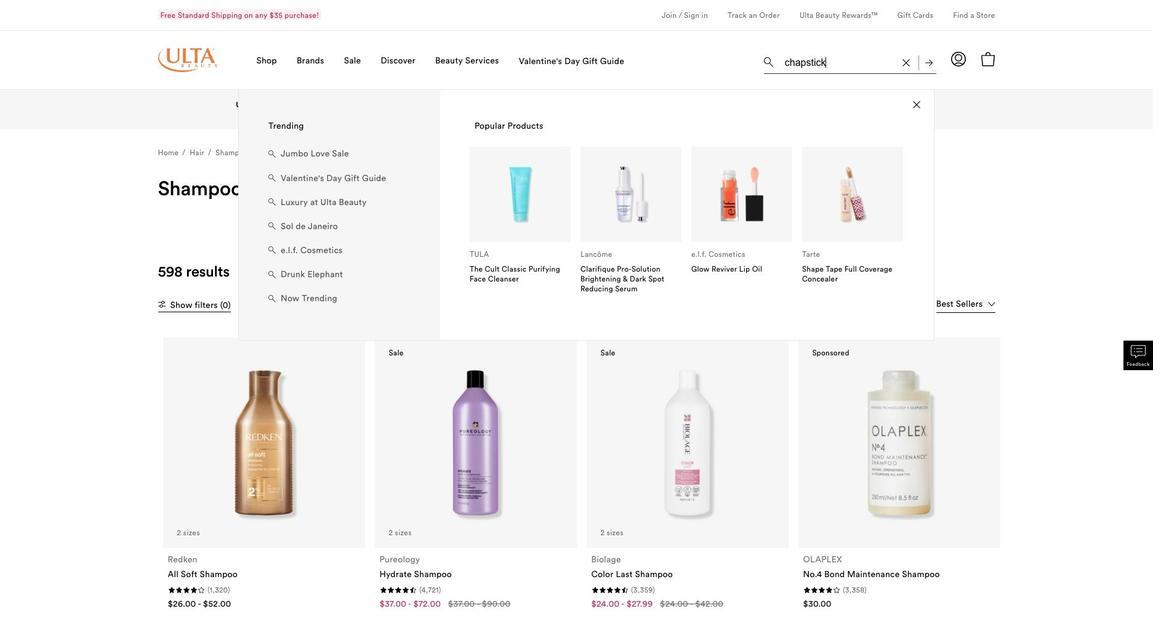 Task type: describe. For each thing, give the bounding box(es) containing it.
submit image
[[925, 59, 933, 66]]

withicon image
[[158, 301, 165, 308]]

clarifique pro-solution brightening & dark spot reducing serum image
[[601, 164, 662, 224]]

clear search image
[[903, 59, 910, 66]]

product search region
[[238, 38, 937, 341]]

Search products and more search field
[[784, 49, 895, 71]]



Task type: vqa. For each thing, say whether or not it's contained in the screenshot.
Equity related to Diversity, Equity & Inclusion
no



Task type: locate. For each thing, give the bounding box(es) containing it.
close image
[[914, 101, 921, 108]]

None search field
[[764, 47, 937, 76]]

the cult classic purifying face cleanser image
[[490, 164, 551, 224]]

olaplex no.4 bond maintenance shampoo image
[[819, 362, 980, 524]]

biolage color last shampoo image
[[607, 362, 768, 524]]

Sort field
[[937, 297, 996, 313]]

log in to your ulta account image
[[951, 52, 966, 66]]

pureology hydrate shampoo image
[[395, 362, 557, 524]]

redken all soft shampoo image
[[183, 362, 345, 524]]

0 items in bag image
[[981, 52, 996, 66]]

none search field inside product search region
[[764, 47, 937, 76]]

shape tape full coverage concealer image
[[823, 164, 883, 224]]

glow reviver lip oil image
[[712, 164, 772, 224]]



